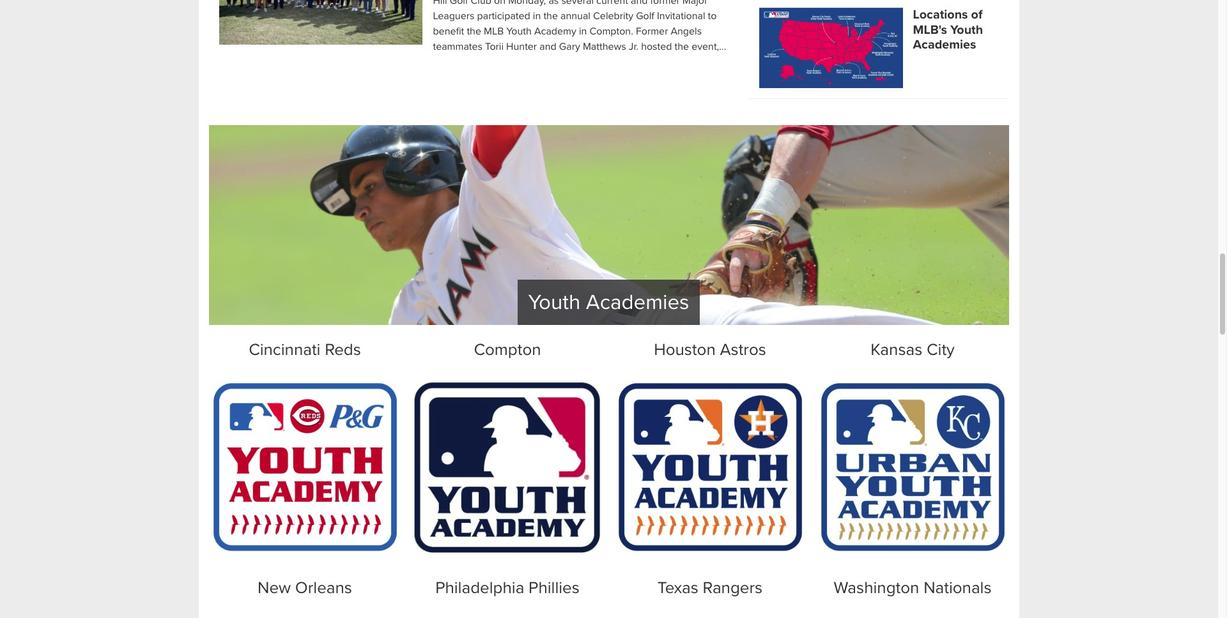 Task type: describe. For each thing, give the bounding box(es) containing it.
new
[[258, 578, 291, 599]]

washington
[[834, 578, 920, 599]]

texas rangers
[[658, 578, 763, 599]]

new orleans
[[258, 578, 352, 599]]

rangers
[[703, 578, 763, 599]]

cincinnati reds
[[249, 340, 361, 361]]

orleans
[[295, 578, 352, 599]]

philadelphia
[[436, 578, 525, 599]]

kansas
[[871, 340, 923, 361]]

city
[[927, 340, 955, 361]]

texas
[[658, 578, 699, 599]]

compton
[[474, 340, 541, 361]]

of
[[972, 7, 983, 22]]

1 vertical spatial youth
[[528, 289, 581, 316]]



Task type: locate. For each thing, give the bounding box(es) containing it.
0 horizontal spatial academies
[[586, 289, 690, 316]]

youth
[[951, 22, 984, 38], [528, 289, 581, 316]]

0 vertical spatial youth
[[951, 22, 984, 38]]

nationals
[[924, 578, 992, 599]]

mlb's
[[913, 22, 948, 38]]

cincinnati
[[249, 340, 321, 361]]

kansas city
[[871, 340, 955, 361]]

phillies
[[529, 578, 580, 599]]

youth inside locations of mlb's youth academies
[[951, 22, 984, 38]]

locations
[[913, 7, 968, 22]]

academies inside locations of mlb's youth academies
[[913, 37, 977, 53]]

1 horizontal spatial youth
[[951, 22, 984, 38]]

houston
[[654, 340, 716, 361]]

houston astros
[[654, 340, 767, 361]]

youth academies
[[528, 289, 690, 316]]

1 horizontal spatial academies
[[913, 37, 977, 53]]

0 horizontal spatial youth
[[528, 289, 581, 316]]

locations of mlb's youth academies
[[913, 7, 984, 53]]

reds
[[325, 340, 361, 361]]

0 vertical spatial academies
[[913, 37, 977, 53]]

1 vertical spatial academies
[[586, 289, 690, 316]]

locations of mlb's youth academies link
[[913, 7, 999, 53]]

astros
[[720, 340, 767, 361]]

washington nationals
[[834, 578, 992, 599]]

philadelphia phillies
[[436, 578, 580, 599]]

academies
[[913, 37, 977, 53], [586, 289, 690, 316]]



Task type: vqa. For each thing, say whether or not it's contained in the screenshot.
the "Players" link
no



